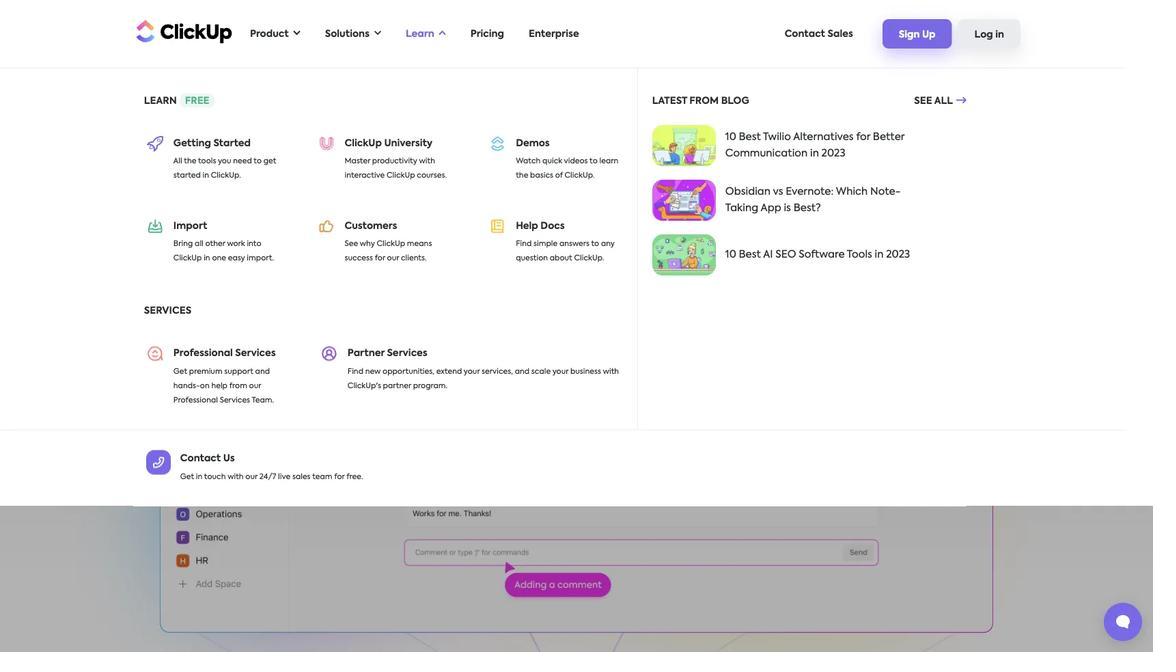 Task type: vqa. For each thing, say whether or not it's contained in the screenshot.
the left code
no



Task type: describe. For each thing, give the bounding box(es) containing it.
obsidian vs evernote: which note-taking app is best? image
[[653, 180, 716, 221]]

2 your from the left
[[553, 368, 569, 375]]

taking
[[726, 203, 759, 214]]

projects button
[[695, 87, 773, 151]]

see all
[[915, 96, 953, 106]]

new
[[365, 368, 381, 375]]

10 best ai seo software tools in 2023 image
[[653, 234, 716, 275]]

projects
[[715, 135, 753, 145]]

sprints
[[325, 135, 357, 145]]

on
[[200, 382, 210, 390]]

other
[[205, 240, 225, 248]]

the inside watch quick videos to learn the basics of clickup.
[[516, 172, 529, 179]]

pricing link
[[464, 20, 511, 48]]

all the tools you need to get started in clickup.
[[174, 158, 276, 179]]

help
[[516, 221, 539, 231]]

master
[[345, 158, 371, 165]]

from
[[690, 96, 719, 106]]

tools
[[198, 158, 216, 165]]

see for see all
[[915, 96, 933, 106]]

services,
[[482, 368, 513, 375]]

team
[[312, 473, 333, 480]]

1 vertical spatial docs
[[541, 221, 565, 231]]

product
[[250, 29, 289, 39]]

free.
[[347, 473, 363, 480]]

0 horizontal spatial with
[[228, 473, 244, 480]]

1 horizontal spatial 2023
[[887, 250, 911, 260]]

partner
[[348, 349, 385, 358]]

pricing
[[471, 29, 504, 39]]

clickup inside the master productivity with interactive clickup courses.
[[387, 172, 415, 179]]

best?
[[794, 203, 821, 214]]

from
[[229, 382, 247, 390]]

help
[[211, 382, 228, 390]]

1 your from the left
[[464, 368, 480, 375]]

productivity
[[372, 158, 418, 165]]

seo
[[776, 250, 797, 260]]

clickup university
[[345, 138, 433, 148]]

in left the touch
[[196, 473, 203, 480]]

forms
[[248, 135, 277, 145]]

means
[[407, 240, 432, 248]]

why
[[360, 240, 375, 248]]

sign up
[[899, 30, 936, 39]]

clickup inside bring all other work into clickup in one easy import.
[[174, 254, 202, 262]]

time tracking
[[465, 135, 531, 145]]

log in
[[975, 30, 1005, 39]]

get premium support and hands-on help from our professional services team.
[[174, 368, 274, 404]]

10 best twilio alternatives for better communication in 2023 image
[[653, 125, 716, 166]]

find new opportunities, extend your services, and scale your business with clickup's partner program.
[[348, 368, 619, 390]]

vs
[[773, 187, 784, 197]]

note-
[[871, 187, 901, 197]]

dashboards
[[784, 135, 842, 145]]

work
[[227, 240, 245, 248]]

premium
[[189, 368, 223, 375]]

app
[[761, 203, 782, 214]]

into
[[247, 240, 261, 248]]

clickup. inside watch quick videos to learn the basics of clickup.
[[565, 172, 595, 179]]

sales
[[828, 29, 854, 39]]

product button
[[243, 20, 307, 48]]

touch
[[204, 473, 226, 480]]

clickup image
[[133, 18, 232, 44]]

in inside 10 best twilio alternatives for better communication in 2023
[[811, 149, 819, 159]]

about
[[550, 254, 573, 262]]

enterprise link
[[522, 20, 586, 48]]

our inside see why clickup means success for our clients.
[[387, 254, 399, 262]]

latest from blog
[[653, 96, 750, 106]]

our inside get premium support and hands-on help from our professional services team.
[[249, 382, 261, 390]]

need
[[233, 158, 252, 165]]

docs inside button
[[408, 135, 432, 145]]

professional inside get premium support and hands-on help from our professional services team.
[[174, 396, 218, 404]]

time tracking button
[[459, 87, 538, 151]]

services inside get premium support and hands-on help from our professional services team.
[[220, 396, 250, 404]]

watch quick videos to learn the basics of clickup.
[[516, 158, 619, 179]]

clickup up master
[[345, 138, 382, 148]]

in inside all the tools you need to get started in clickup.
[[203, 172, 209, 179]]

enterprise
[[529, 29, 579, 39]]

in inside bring all other work into clickup in one easy import.
[[204, 254, 210, 262]]

sign
[[899, 30, 920, 39]]

success
[[345, 254, 373, 262]]

partner services
[[348, 349, 428, 358]]

latest
[[653, 96, 688, 106]]

2 vertical spatial our
[[246, 473, 258, 480]]

program.
[[413, 382, 448, 390]]

contact sales
[[785, 29, 854, 39]]

ai inside 10 best ai seo software tools in 2023 link
[[764, 250, 773, 260]]

with inside the master productivity with interactive clickup courses.
[[419, 158, 435, 165]]

better
[[873, 132, 905, 143]]

partner
[[383, 382, 411, 390]]

us
[[223, 454, 235, 463]]

all
[[195, 240, 204, 248]]

2 vertical spatial for
[[334, 473, 345, 480]]

to inside all the tools you need to get started in clickup.
[[254, 158, 262, 165]]

extend
[[437, 368, 462, 375]]

solutions button
[[318, 20, 388, 48]]

find for help docs
[[516, 240, 532, 248]]

all inside see all link
[[935, 96, 953, 106]]

which
[[836, 187, 868, 197]]

clickup's
[[348, 382, 381, 390]]

the inside all the tools you need to get started in clickup.
[[184, 158, 196, 165]]

support
[[224, 368, 253, 375]]

free
[[185, 96, 209, 106]]

whiteboards
[[625, 135, 686, 145]]

1 professional from the top
[[174, 349, 233, 358]]

learn button
[[399, 20, 453, 48]]

answers
[[560, 240, 590, 248]]

learn
[[600, 158, 619, 165]]



Task type: locate. For each thing, give the bounding box(es) containing it.
and
[[255, 368, 270, 375], [515, 368, 530, 375]]

to inside find simple answers to any question about clickup.
[[592, 240, 600, 248]]

master productivity with interactive clickup courses.
[[345, 158, 447, 179]]

in down tools at the top left of the page
[[203, 172, 209, 179]]

contact us
[[180, 454, 235, 463]]

0 vertical spatial for
[[857, 132, 871, 143]]

1 vertical spatial find
[[348, 368, 364, 375]]

see why clickup means success for our clients.
[[345, 240, 432, 262]]

chat image
[[779, 210, 1035, 463]]

see inside see why clickup means success for our clients.
[[345, 240, 358, 248]]

10 right 10 best ai seo software tools in 2023 image
[[726, 250, 737, 260]]

0 horizontal spatial docs
[[408, 135, 432, 145]]

get inside get premium support and hands-on help from our professional services team.
[[174, 368, 187, 375]]

2 and from the left
[[515, 368, 530, 375]]

0 vertical spatial professional
[[174, 349, 233, 358]]

ai up 'started'
[[179, 135, 189, 145]]

0 vertical spatial get
[[174, 368, 187, 375]]

10 best twilio alternatives for better communication in 2023 link
[[642, 125, 967, 166]]

best
[[739, 132, 761, 143], [739, 250, 761, 260]]

clickup. down you
[[211, 172, 241, 179]]

1 horizontal spatial your
[[553, 368, 569, 375]]

contact
[[785, 29, 826, 39], [180, 454, 221, 463]]

1 vertical spatial for
[[375, 254, 385, 262]]

1 vertical spatial 10
[[726, 250, 737, 260]]

any
[[601, 240, 615, 248]]

is
[[784, 203, 791, 214]]

0 horizontal spatial ai
[[179, 135, 189, 145]]

2023 down 'alternatives'
[[822, 149, 846, 159]]

find for partner services
[[348, 368, 364, 375]]

docs
[[408, 135, 432, 145], [541, 221, 565, 231]]

1 horizontal spatial all
[[935, 96, 953, 106]]

in right the log in the right of the page
[[996, 30, 1005, 39]]

your right scale
[[553, 368, 569, 375]]

question
[[516, 254, 548, 262]]

whiteboards button
[[616, 87, 695, 151]]

0 vertical spatial 10
[[726, 132, 737, 143]]

bring
[[174, 240, 193, 248]]

learn inside popup button
[[406, 29, 435, 39]]

easy
[[228, 254, 245, 262]]

clickup down bring
[[174, 254, 202, 262]]

import
[[174, 221, 207, 231]]

with right business
[[603, 368, 619, 375]]

best for ai
[[739, 250, 761, 260]]

0 vertical spatial with
[[419, 158, 435, 165]]

ai left seo
[[764, 250, 773, 260]]

obsidian vs evernote: which note- taking app is best?
[[726, 187, 901, 214]]

1 vertical spatial learn
[[144, 96, 177, 106]]

learn left free
[[144, 96, 177, 106]]

professional up premium
[[174, 349, 233, 358]]

clickup.
[[211, 172, 241, 179], [565, 172, 595, 179], [574, 254, 605, 262]]

to left any on the right top of page
[[592, 240, 600, 248]]

10
[[726, 132, 737, 143], [726, 250, 737, 260]]

our left clients.
[[387, 254, 399, 262]]

0 horizontal spatial your
[[464, 368, 480, 375]]

courses.
[[417, 172, 447, 179]]

10 best twilio alternatives for better communication in 2023
[[726, 132, 905, 159]]

contact sales link
[[778, 20, 860, 48]]

clickup. down answers
[[574, 254, 605, 262]]

1 ai button from the left
[[145, 87, 223, 151]]

get up hands-
[[174, 368, 187, 375]]

customers
[[345, 221, 398, 231]]

1 horizontal spatial the
[[516, 172, 529, 179]]

get for professional services
[[174, 368, 187, 375]]

getting
[[174, 138, 211, 148]]

1 vertical spatial contact
[[180, 454, 221, 463]]

best inside 10 best twilio alternatives for better communication in 2023
[[739, 132, 761, 143]]

1 horizontal spatial find
[[516, 240, 532, 248]]

find up the "question"
[[516, 240, 532, 248]]

our up team.
[[249, 382, 261, 390]]

and inside get premium support and hands-on help from our professional services team.
[[255, 368, 270, 375]]

with inside the find new opportunities, extend your services, and scale your business with clickup's partner program.
[[603, 368, 619, 375]]

time
[[465, 135, 489, 145]]

1 horizontal spatial docs
[[541, 221, 565, 231]]

docs up the simple
[[541, 221, 565, 231]]

with down us
[[228, 473, 244, 480]]

get down contact us
[[180, 473, 194, 480]]

to for demos
[[590, 158, 598, 165]]

sprints button
[[302, 87, 380, 151]]

in left the one
[[204, 254, 210, 262]]

all inside all the tools you need to get started in clickup.
[[174, 158, 182, 165]]

alternatives
[[794, 132, 854, 143]]

for down why
[[375, 254, 385, 262]]

clients.
[[401, 254, 427, 262]]

all
[[935, 96, 953, 106], [174, 158, 182, 165]]

interactive
[[345, 172, 385, 179]]

opportunities,
[[383, 368, 435, 375]]

ai up note-
[[887, 135, 896, 145]]

docs up the productivity in the left top of the page
[[408, 135, 432, 145]]

in right tools
[[875, 250, 884, 260]]

dashboards button
[[773, 87, 852, 151]]

find inside find simple answers to any question about clickup.
[[516, 240, 532, 248]]

0 vertical spatial see
[[915, 96, 933, 106]]

10 for 10 best ai seo software tools in 2023
[[726, 250, 737, 260]]

2 professional from the top
[[174, 396, 218, 404]]

our left 24/7
[[246, 473, 258, 480]]

0 horizontal spatial the
[[184, 158, 196, 165]]

2023 right tools
[[887, 250, 911, 260]]

and left scale
[[515, 368, 530, 375]]

10 for 10 best twilio alternatives for better communication in 2023
[[726, 132, 737, 143]]

see left why
[[345, 240, 358, 248]]

to for help docs
[[592, 240, 600, 248]]

bring all other work into clickup in one easy import.
[[174, 240, 274, 262]]

2 horizontal spatial with
[[603, 368, 619, 375]]

1 horizontal spatial see
[[915, 96, 933, 106]]

10 down "blog"
[[726, 132, 737, 143]]

basics
[[530, 172, 554, 179]]

started
[[174, 172, 201, 179]]

up
[[923, 30, 936, 39]]

find simple answers to any question about clickup.
[[516, 240, 615, 262]]

0 horizontal spatial and
[[255, 368, 270, 375]]

and right support
[[255, 368, 270, 375]]

1 horizontal spatial with
[[419, 158, 435, 165]]

10 best ai seo software tools in 2023
[[726, 250, 911, 260]]

one
[[212, 254, 226, 262]]

get for contact us
[[180, 473, 194, 480]]

log
[[975, 30, 994, 39]]

forms button
[[223, 87, 302, 151]]

1 vertical spatial get
[[180, 473, 194, 480]]

import.
[[247, 254, 274, 262]]

0 vertical spatial best
[[739, 132, 761, 143]]

docs button
[[380, 87, 459, 151]]

0 horizontal spatial ai button
[[145, 87, 223, 151]]

contact for contact us
[[180, 454, 221, 463]]

obsidian
[[726, 187, 771, 197]]

tracking
[[491, 135, 531, 145]]

best for twilio
[[739, 132, 761, 143]]

0 vertical spatial contact
[[785, 29, 826, 39]]

find up the clickup's
[[348, 368, 364, 375]]

clickup inside see why clickup means success for our clients.
[[377, 240, 405, 248]]

with up courses.
[[419, 158, 435, 165]]

2 best from the top
[[739, 250, 761, 260]]

sign up button
[[883, 19, 953, 48]]

tools
[[847, 250, 873, 260]]

0 horizontal spatial see
[[345, 240, 358, 248]]

2 ai button from the left
[[852, 87, 931, 151]]

2 vertical spatial with
[[228, 473, 244, 480]]

1 horizontal spatial ai
[[764, 250, 773, 260]]

learn
[[406, 29, 435, 39], [144, 96, 177, 106]]

quick
[[543, 158, 563, 165]]

contact for contact sales
[[785, 29, 826, 39]]

simple
[[534, 240, 558, 248]]

1 vertical spatial see
[[345, 240, 358, 248]]

communication
[[726, 149, 808, 159]]

0 vertical spatial the
[[184, 158, 196, 165]]

0 vertical spatial find
[[516, 240, 532, 248]]

for inside see why clickup means success for our clients.
[[375, 254, 385, 262]]

for left "better"
[[857, 132, 871, 143]]

with
[[419, 158, 435, 165], [603, 368, 619, 375], [228, 473, 244, 480]]

1 horizontal spatial ai button
[[852, 87, 931, 151]]

your
[[464, 368, 480, 375], [553, 368, 569, 375]]

contact left sales
[[785, 29, 826, 39]]

see
[[915, 96, 933, 106], [345, 240, 358, 248]]

1 vertical spatial our
[[249, 382, 261, 390]]

for left free.
[[334, 473, 345, 480]]

for inside 10 best twilio alternatives for better communication in 2023
[[857, 132, 871, 143]]

1 vertical spatial all
[[174, 158, 182, 165]]

see down 'up'
[[915, 96, 933, 106]]

clickup right why
[[377, 240, 405, 248]]

1 horizontal spatial contact
[[785, 29, 826, 39]]

1 vertical spatial professional
[[174, 396, 218, 404]]

0 vertical spatial learn
[[406, 29, 435, 39]]

10 best ai seo software tools in 2023 link
[[642, 234, 967, 275]]

obsidian vs evernote: which note- taking app is best? link
[[642, 180, 967, 221]]

the down watch
[[516, 172, 529, 179]]

your right extend
[[464, 368, 480, 375]]

1 10 from the top
[[726, 132, 737, 143]]

clickup down the productivity in the left top of the page
[[387, 172, 415, 179]]

clickup. inside all the tools you need to get started in clickup.
[[211, 172, 241, 179]]

1 horizontal spatial learn
[[406, 29, 435, 39]]

0 horizontal spatial contact
[[180, 454, 221, 463]]

see for see why clickup means success for our clients.
[[345, 240, 358, 248]]

blog
[[722, 96, 750, 106]]

clickup. down videos
[[565, 172, 595, 179]]

2 horizontal spatial ai
[[887, 135, 896, 145]]

to left the get
[[254, 158, 262, 165]]

scale
[[532, 368, 551, 375]]

1 vertical spatial 2023
[[887, 250, 911, 260]]

professional services
[[174, 349, 276, 358]]

1 vertical spatial with
[[603, 368, 619, 375]]

and inside the find new opportunities, extend your services, and scale your business with clickup's partner program.
[[515, 368, 530, 375]]

1 best from the top
[[739, 132, 761, 143]]

1 vertical spatial the
[[516, 172, 529, 179]]

hands-
[[174, 382, 200, 390]]

0 vertical spatial 2023
[[822, 149, 846, 159]]

0 horizontal spatial 2023
[[822, 149, 846, 159]]

1 and from the left
[[255, 368, 270, 375]]

clickup
[[345, 138, 382, 148], [387, 172, 415, 179], [377, 240, 405, 248], [174, 254, 202, 262]]

professional down hands-
[[174, 396, 218, 404]]

best up communication
[[739, 132, 761, 143]]

0 vertical spatial our
[[387, 254, 399, 262]]

solutions
[[325, 29, 370, 39]]

videos
[[564, 158, 588, 165]]

to left learn
[[590, 158, 598, 165]]

best left seo
[[739, 250, 761, 260]]

24/7
[[259, 473, 276, 480]]

professional
[[174, 349, 233, 358], [174, 396, 218, 404]]

all down 'up'
[[935, 96, 953, 106]]

all up 'started'
[[174, 158, 182, 165]]

see all link
[[915, 94, 967, 108]]

2023 inside 10 best twilio alternatives for better communication in 2023
[[822, 149, 846, 159]]

clickup. inside find simple answers to any question about clickup.
[[574, 254, 605, 262]]

0 horizontal spatial learn
[[144, 96, 177, 106]]

1 horizontal spatial for
[[375, 254, 385, 262]]

0 vertical spatial docs
[[408, 135, 432, 145]]

of
[[556, 172, 563, 179]]

the
[[184, 158, 196, 165], [516, 172, 529, 179]]

learn right solutions popup button
[[406, 29, 435, 39]]

1 horizontal spatial and
[[515, 368, 530, 375]]

twilio
[[764, 132, 791, 143]]

0 horizontal spatial find
[[348, 368, 364, 375]]

in down dashboards on the top right of the page
[[811, 149, 819, 159]]

to inside watch quick videos to learn the basics of clickup.
[[590, 158, 598, 165]]

software
[[799, 250, 845, 260]]

getting started
[[174, 138, 251, 148]]

2 horizontal spatial for
[[857, 132, 871, 143]]

0 horizontal spatial all
[[174, 158, 182, 165]]

1 vertical spatial best
[[739, 250, 761, 260]]

0 horizontal spatial for
[[334, 473, 345, 480]]

ai
[[179, 135, 189, 145], [887, 135, 896, 145], [764, 250, 773, 260]]

10 inside 10 best twilio alternatives for better communication in 2023
[[726, 132, 737, 143]]

contact up the touch
[[180, 454, 221, 463]]

get
[[264, 158, 276, 165]]

find inside the find new opportunities, extend your services, and scale your business with clickup's partner program.
[[348, 368, 364, 375]]

0 vertical spatial all
[[935, 96, 953, 106]]

2 10 from the top
[[726, 250, 737, 260]]

the up 'started'
[[184, 158, 196, 165]]



